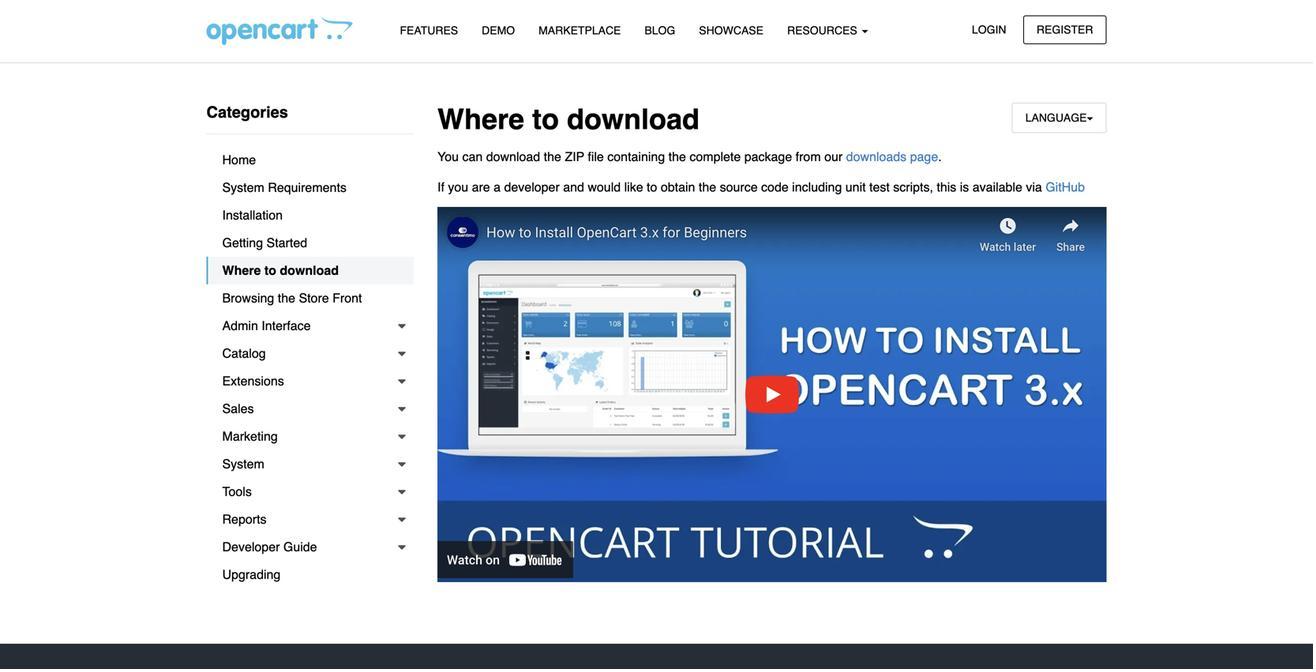 Task type: describe. For each thing, give the bounding box(es) containing it.
sales
[[222, 401, 254, 416]]

guide
[[284, 540, 317, 554]]

is
[[960, 180, 970, 194]]

2 horizontal spatial download
[[567, 103, 700, 136]]

admin interface
[[222, 318, 311, 333]]

1 horizontal spatial where
[[438, 103, 525, 136]]

file
[[588, 149, 604, 164]]

showcase
[[699, 24, 764, 37]]

reports link
[[207, 506, 414, 533]]

.
[[939, 149, 942, 164]]

can
[[463, 149, 483, 164]]

features link
[[388, 17, 470, 44]]

started
[[267, 235, 307, 250]]

register
[[1037, 23, 1094, 36]]

showcase link
[[688, 17, 776, 44]]

marketing link
[[207, 423, 414, 450]]

0 horizontal spatial where to download
[[222, 263, 339, 278]]

categories
[[207, 103, 288, 121]]

2 vertical spatial to
[[265, 263, 276, 278]]

the inside browsing the store front link
[[278, 291, 295, 305]]

browsing the store front link
[[207, 284, 414, 312]]

interface
[[262, 318, 311, 333]]

page
[[911, 149, 939, 164]]

1 horizontal spatial where to download
[[438, 103, 700, 136]]

demo
[[482, 24, 515, 37]]

opencart - open source shopping cart solution image
[[207, 17, 353, 45]]

scripts,
[[894, 180, 934, 194]]

developer guide link
[[207, 533, 414, 561]]

system link
[[207, 450, 414, 478]]

you can download the zip file containing the complete package from our downloads page .
[[438, 149, 942, 164]]

tools link
[[207, 478, 414, 506]]

extensions link
[[207, 367, 414, 395]]

getting started link
[[207, 229, 414, 257]]

login link
[[959, 15, 1020, 44]]

marketplace link
[[527, 17, 633, 44]]

system for system
[[222, 457, 265, 471]]

upgrading
[[222, 567, 281, 582]]

you
[[448, 180, 469, 194]]

developer
[[222, 540, 280, 554]]

from
[[796, 149, 821, 164]]

home link
[[207, 146, 414, 174]]

home
[[222, 152, 256, 167]]

tools
[[222, 484, 252, 499]]

upgrading link
[[207, 561, 414, 589]]

like
[[625, 180, 644, 194]]

0 vertical spatial to
[[533, 103, 559, 136]]

resources link
[[776, 17, 881, 44]]

demo link
[[470, 17, 527, 44]]

marketplace
[[539, 24, 621, 37]]

features
[[400, 24, 458, 37]]

package
[[745, 149, 793, 164]]



Task type: vqa. For each thing, say whether or not it's contained in the screenshot.
first System from the bottom of the page
yes



Task type: locate. For each thing, give the bounding box(es) containing it.
where to download
[[438, 103, 700, 136], [222, 263, 339, 278]]

system for system requirements
[[222, 180, 265, 195]]

1 vertical spatial system
[[222, 457, 265, 471]]

requirements
[[268, 180, 347, 195]]

the left store
[[278, 291, 295, 305]]

source
[[720, 180, 758, 194]]

1 vertical spatial download
[[486, 149, 541, 164]]

download up a
[[486, 149, 541, 164]]

download down the getting started link
[[280, 263, 339, 278]]

0 vertical spatial where to download
[[438, 103, 700, 136]]

if
[[438, 180, 445, 194]]

the up obtain
[[669, 149, 686, 164]]

1 system from the top
[[222, 180, 265, 195]]

marketing
[[222, 429, 278, 444]]

system requirements
[[222, 180, 347, 195]]

to down getting started on the left
[[265, 263, 276, 278]]

system down home
[[222, 180, 265, 195]]

zip
[[565, 149, 585, 164]]

browsing
[[222, 291, 274, 305]]

where to download link
[[207, 257, 414, 284]]

blog link
[[633, 17, 688, 44]]

catalog
[[222, 346, 266, 361]]

1 horizontal spatial to
[[533, 103, 559, 136]]

admin interface link
[[207, 312, 414, 340]]

developer guide
[[222, 540, 317, 554]]

the left zip
[[544, 149, 562, 164]]

extensions
[[222, 374, 284, 388]]

where
[[438, 103, 525, 136], [222, 263, 261, 278]]

getting started
[[222, 235, 307, 250]]

the
[[544, 149, 562, 164], [669, 149, 686, 164], [699, 180, 717, 194], [278, 291, 295, 305]]

complete
[[690, 149, 741, 164]]

test
[[870, 180, 890, 194]]

0 vertical spatial where
[[438, 103, 525, 136]]

if you are a developer and would like to obtain the source code including unit test scripts, this is available via github
[[438, 180, 1086, 194]]

the right obtain
[[699, 180, 717, 194]]

1 vertical spatial to
[[647, 180, 658, 194]]

0 horizontal spatial where
[[222, 263, 261, 278]]

this
[[937, 180, 957, 194]]

login
[[972, 23, 1007, 36]]

2 vertical spatial download
[[280, 263, 339, 278]]

1 vertical spatial where to download
[[222, 263, 339, 278]]

download
[[567, 103, 700, 136], [486, 149, 541, 164], [280, 263, 339, 278]]

installation
[[222, 208, 283, 222]]

2 system from the top
[[222, 457, 265, 471]]

containing
[[608, 149, 665, 164]]

language button
[[1013, 103, 1107, 133]]

including
[[793, 180, 842, 194]]

language
[[1026, 111, 1087, 124]]

catalog link
[[207, 340, 414, 367]]

2 horizontal spatial to
[[647, 180, 658, 194]]

downloads page link
[[847, 149, 939, 164]]

obtain
[[661, 180, 696, 194]]

front
[[333, 291, 362, 305]]

to right like
[[647, 180, 658, 194]]

unit
[[846, 180, 866, 194]]

downloads
[[847, 149, 907, 164]]

you
[[438, 149, 459, 164]]

github link
[[1046, 180, 1086, 194]]

where down getting
[[222, 263, 261, 278]]

register link
[[1024, 15, 1107, 44]]

a
[[494, 180, 501, 194]]

where to download up zip
[[438, 103, 700, 136]]

and
[[563, 180, 585, 194]]

where to download down started
[[222, 263, 339, 278]]

where up can
[[438, 103, 525, 136]]

to
[[533, 103, 559, 136], [647, 180, 658, 194], [265, 263, 276, 278]]

sales link
[[207, 395, 414, 423]]

would
[[588, 180, 621, 194]]

github
[[1046, 180, 1086, 194]]

resources
[[788, 24, 861, 37]]

reports
[[222, 512, 267, 527]]

available
[[973, 180, 1023, 194]]

to up developer
[[533, 103, 559, 136]]

blog
[[645, 24, 676, 37]]

0 horizontal spatial download
[[280, 263, 339, 278]]

1 vertical spatial where
[[222, 263, 261, 278]]

store
[[299, 291, 329, 305]]

code
[[762, 180, 789, 194]]

1 horizontal spatial download
[[486, 149, 541, 164]]

0 vertical spatial download
[[567, 103, 700, 136]]

system up "tools"
[[222, 457, 265, 471]]

via
[[1027, 180, 1043, 194]]

browsing the store front
[[222, 291, 362, 305]]

system
[[222, 180, 265, 195], [222, 457, 265, 471]]

developer
[[504, 180, 560, 194]]

getting
[[222, 235, 263, 250]]

admin
[[222, 318, 258, 333]]

download up containing
[[567, 103, 700, 136]]

0 horizontal spatial to
[[265, 263, 276, 278]]

are
[[472, 180, 490, 194]]

installation link
[[207, 201, 414, 229]]

system requirements link
[[207, 174, 414, 201]]

0 vertical spatial system
[[222, 180, 265, 195]]

our
[[825, 149, 843, 164]]



